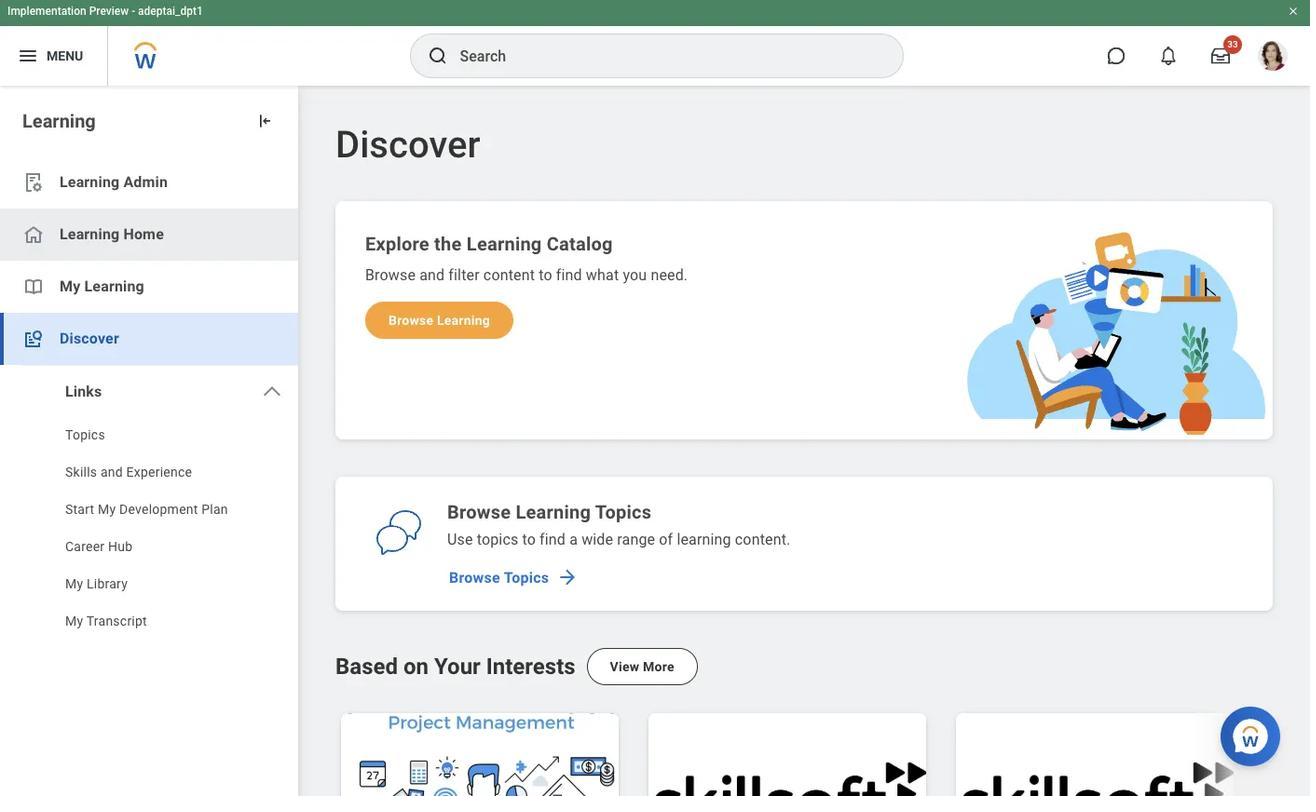 Task type: locate. For each thing, give the bounding box(es) containing it.
browse for browse learning topics use topics to find a wide range of learning content.
[[447, 501, 511, 524]]

find inside browse learning topics use topics to find a wide range of learning content.
[[540, 531, 566, 549]]

1 vertical spatial topics
[[595, 501, 652, 524]]

browse and filter content to find what you need.
[[365, 267, 688, 284]]

based
[[336, 654, 398, 680]]

wide
[[582, 531, 613, 549]]

topics up range
[[595, 501, 652, 524]]

book open image
[[22, 276, 45, 298]]

browse learning topics use topics to find a wide range of learning content.
[[447, 501, 791, 549]]

0 horizontal spatial topics
[[65, 428, 105, 443]]

my learning
[[60, 278, 144, 295]]

browse for browse and filter content to find what you need.
[[365, 267, 416, 284]]

my left library
[[65, 577, 83, 592]]

my learning link
[[0, 261, 298, 313]]

browse for browse topics
[[449, 569, 500, 587]]

menu banner
[[0, 0, 1310, 86]]

1 horizontal spatial topics
[[504, 569, 549, 587]]

learning up a
[[516, 501, 591, 524]]

browse learning link
[[365, 302, 514, 339]]

learning home
[[60, 226, 164, 243]]

discover link
[[0, 313, 298, 365]]

my left transcript
[[65, 614, 83, 629]]

need.
[[651, 267, 688, 284]]

my
[[60, 278, 81, 295], [98, 502, 116, 517], [65, 577, 83, 592], [65, 614, 83, 629]]

my right book open icon
[[60, 278, 81, 295]]

browse inside browse learning topics use topics to find a wide range of learning content.
[[447, 501, 511, 524]]

list containing topics
[[0, 418, 298, 642]]

project management internal certification image
[[341, 714, 623, 797]]

my for my learning
[[60, 278, 81, 295]]

1 vertical spatial to
[[522, 531, 536, 549]]

browse for browse learning
[[389, 313, 434, 328]]

and for browse
[[420, 267, 445, 284]]

range
[[617, 531, 655, 549]]

and
[[420, 267, 445, 284], [101, 465, 123, 480]]

notifications large image
[[1159, 47, 1178, 65]]

catalog
[[547, 233, 613, 255]]

experience
[[126, 465, 192, 480]]

learning up content
[[467, 233, 542, 255]]

skills
[[65, 465, 97, 480]]

list for based on your interests
[[336, 708, 1310, 797]]

0 horizontal spatial discover
[[60, 330, 119, 348]]

search image
[[426, 45, 449, 67]]

topics
[[65, 428, 105, 443], [595, 501, 652, 524], [504, 569, 549, 587]]

0 vertical spatial topics
[[65, 428, 105, 443]]

0 horizontal spatial to
[[522, 531, 536, 549]]

find
[[556, 267, 582, 284], [540, 531, 566, 549]]

1 horizontal spatial discover
[[336, 123, 480, 167]]

0 horizontal spatial and
[[101, 465, 123, 480]]

career
[[65, 540, 105, 555]]

learning home link
[[0, 209, 298, 261]]

explore
[[365, 233, 430, 255]]

list
[[0, 157, 298, 642], [0, 418, 298, 642], [336, 708, 1310, 797]]

1 vertical spatial find
[[540, 531, 566, 549]]

learning
[[677, 531, 731, 549]]

content.
[[735, 531, 791, 549]]

enabling business-it collaboration and strategic alignment image
[[956, 714, 1238, 797]]

and left filter
[[420, 267, 445, 284]]

filter
[[449, 267, 480, 284]]

home image
[[22, 224, 45, 246]]

my transcript
[[65, 614, 147, 629]]

plan
[[202, 502, 228, 517]]

development
[[119, 502, 198, 517]]

and inside list
[[101, 465, 123, 480]]

links
[[65, 383, 102, 401]]

learning left admin
[[60, 173, 120, 191]]

2 horizontal spatial topics
[[595, 501, 652, 524]]

topics inside list
[[65, 428, 105, 443]]

find left a
[[540, 531, 566, 549]]

find down catalog
[[556, 267, 582, 284]]

topics up "skills"
[[65, 428, 105, 443]]

to
[[539, 267, 552, 284], [522, 531, 536, 549]]

interests
[[486, 654, 576, 680]]

use
[[447, 531, 473, 549]]

to right topics
[[522, 531, 536, 549]]

chevron up image
[[261, 381, 283, 404]]

on
[[404, 654, 429, 680]]

learning admin link
[[0, 157, 298, 209]]

menu
[[47, 48, 83, 63]]

2 vertical spatial topics
[[504, 569, 549, 587]]

browse
[[365, 267, 416, 284], [389, 313, 434, 328], [447, 501, 511, 524], [449, 569, 500, 587]]

to right content
[[539, 267, 552, 284]]

0 vertical spatial and
[[420, 267, 445, 284]]

and right "skills"
[[101, 465, 123, 480]]

what
[[586, 267, 619, 284]]

profile logan mcneil image
[[1258, 41, 1288, 75]]

1 horizontal spatial and
[[420, 267, 445, 284]]

view more button
[[587, 649, 698, 686]]

links button
[[0, 366, 298, 418]]

view more
[[610, 660, 674, 675]]

learning up my learning
[[60, 226, 120, 243]]

1 vertical spatial and
[[101, 465, 123, 480]]

my right start on the bottom of page
[[98, 502, 116, 517]]

browse topics
[[449, 569, 549, 587]]

learning
[[22, 110, 96, 132], [60, 173, 120, 191], [60, 226, 120, 243], [467, 233, 542, 255], [84, 278, 144, 295], [437, 313, 490, 328], [516, 501, 591, 524]]

transcript
[[86, 614, 147, 629]]

arrow right image
[[557, 567, 579, 589]]

list containing learning admin
[[0, 157, 298, 642]]

start my development plan
[[65, 502, 228, 517]]

learning inside browse learning topics use topics to find a wide range of learning content.
[[516, 501, 591, 524]]

topics left arrow right image
[[504, 569, 549, 587]]

browse learning
[[389, 313, 490, 328]]

discover
[[336, 123, 480, 167], [60, 330, 119, 348]]

close environment banner image
[[1288, 6, 1299, 17]]

1 vertical spatial discover
[[60, 330, 119, 348]]

0 vertical spatial to
[[539, 267, 552, 284]]

33 button
[[1200, 35, 1242, 76]]

start my development plan link
[[0, 493, 298, 530]]



Task type: describe. For each thing, give the bounding box(es) containing it.
learning admin
[[60, 173, 168, 191]]

library
[[87, 577, 128, 592]]

implementation preview -   adeptai_dpt1
[[7, 5, 203, 18]]

explore the learning catalog
[[365, 233, 613, 255]]

you
[[623, 267, 647, 284]]

adeptai_dpt1
[[138, 5, 203, 18]]

achieving digital dexterity image
[[649, 714, 930, 797]]

-
[[132, 5, 135, 18]]

skills and experience link
[[0, 456, 298, 493]]

menu button
[[0, 26, 107, 86]]

transformation import image
[[255, 112, 274, 130]]

your
[[434, 654, 481, 680]]

hub
[[108, 540, 133, 555]]

my library link
[[0, 568, 298, 605]]

topics link
[[0, 418, 298, 456]]

33
[[1228, 39, 1238, 49]]

content
[[484, 267, 535, 284]]

a
[[570, 531, 578, 549]]

discover inside "link"
[[60, 330, 119, 348]]

of
[[659, 531, 673, 549]]

view
[[610, 660, 640, 675]]

my transcript link
[[0, 605, 298, 642]]

my library
[[65, 577, 128, 592]]

the
[[434, 233, 462, 255]]

more
[[643, 660, 674, 675]]

report parameter image
[[22, 171, 45, 194]]

admin
[[123, 173, 168, 191]]

start
[[65, 502, 94, 517]]

skills and experience
[[65, 465, 192, 480]]

my for my library
[[65, 577, 83, 592]]

list for learning
[[0, 157, 298, 642]]

topics
[[477, 531, 519, 549]]

browse topics link
[[442, 559, 583, 596]]

0 vertical spatial discover
[[336, 123, 480, 167]]

1 horizontal spatial to
[[539, 267, 552, 284]]

inbox large image
[[1212, 47, 1230, 65]]

0 vertical spatial find
[[556, 267, 582, 284]]

learning down learning home
[[84, 278, 144, 295]]

learning down menu dropdown button
[[22, 110, 96, 132]]

career hub link
[[0, 530, 298, 568]]

and for skills
[[101, 465, 123, 480]]

career hub
[[65, 540, 133, 555]]

learning down filter
[[437, 313, 490, 328]]

topics inside browse learning topics use topics to find a wide range of learning content.
[[595, 501, 652, 524]]

home
[[123, 226, 164, 243]]

cultivating cross-functional team collaboration image
[[1264, 714, 1310, 797]]

my for my transcript
[[65, 614, 83, 629]]

Search Workday  search field
[[460, 35, 864, 76]]

to inside browse learning topics use topics to find a wide range of learning content.
[[522, 531, 536, 549]]

based on your interests
[[336, 654, 576, 680]]

justify image
[[17, 45, 39, 67]]

implementation
[[7, 5, 86, 18]]

preview
[[89, 5, 129, 18]]



Task type: vqa. For each thing, say whether or not it's contained in the screenshot.
Hub
yes



